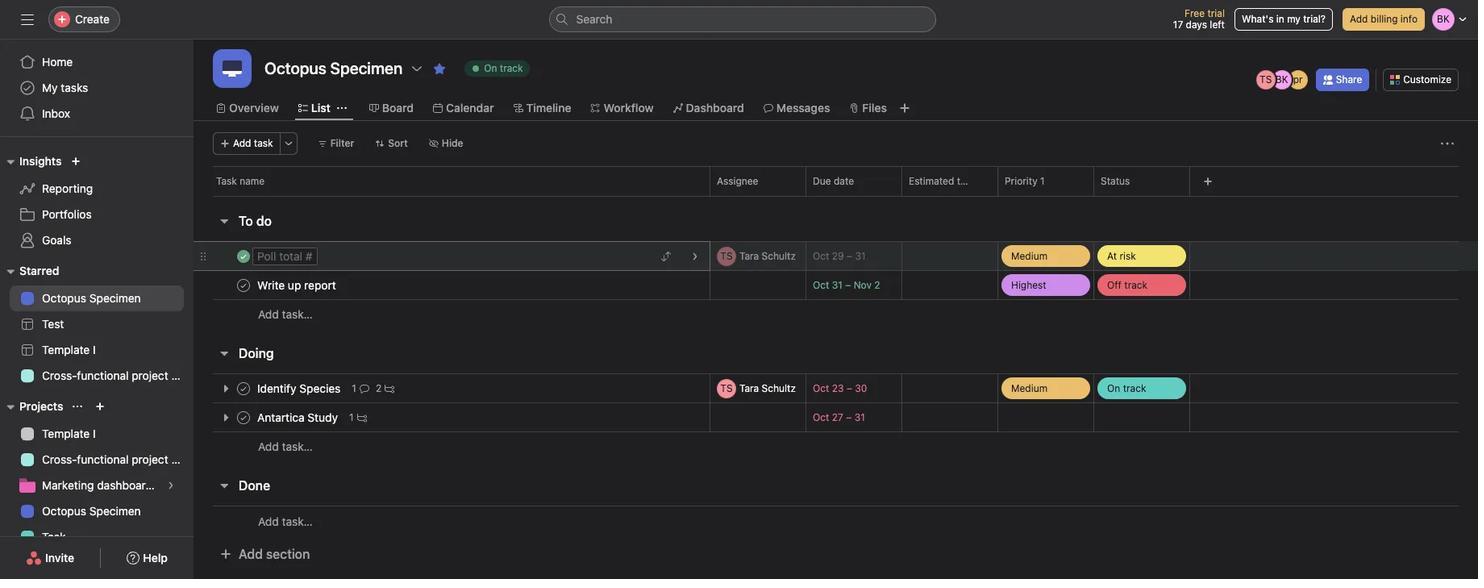 Task type: locate. For each thing, give the bounding box(es) containing it.
octopus specimen inside starred element
[[42, 291, 141, 305]]

completed image inside poll total # cell
[[234, 246, 253, 266]]

medium button
[[999, 242, 1094, 270], [999, 374, 1094, 403]]

1 completed checkbox from the top
[[234, 246, 253, 266]]

i for 1st template i link from the bottom of the page
[[93, 427, 96, 441]]

1
[[1041, 175, 1045, 187]]

template down 'show options, current sort, top' icon
[[42, 427, 90, 441]]

octopus specimen link up test
[[10, 286, 184, 311]]

cross-functional project plan inside projects element
[[42, 453, 194, 466]]

add up done button
[[258, 440, 279, 453]]

octopus specimen down marketing dashboards link
[[42, 504, 141, 518]]

0 vertical spatial medium button
[[999, 242, 1094, 270]]

1 vertical spatial ts
[[721, 250, 733, 262]]

template i inside projects element
[[42, 427, 96, 441]]

add left billing
[[1351, 13, 1369, 25]]

specimen up the test link in the left of the page
[[89, 291, 141, 305]]

Poll total # text field
[[254, 248, 318, 264]]

1 i from the top
[[93, 343, 96, 357]]

1 vertical spatial completed checkbox
[[234, 379, 253, 398]]

2 octopus specimen link from the top
[[10, 499, 184, 524]]

2 cross- from the top
[[42, 453, 77, 466]]

2 oct from the top
[[813, 279, 830, 291]]

at
[[1108, 250, 1118, 262]]

completed image right expand subtask list for the task antartica study icon at the bottom
[[234, 408, 253, 427]]

on track button inside header doing tree grid
[[1095, 374, 1190, 403]]

header to do tree grid
[[194, 241, 1479, 329]]

1 vertical spatial medium button
[[999, 374, 1094, 403]]

completed checkbox inside poll total # cell
[[234, 246, 253, 266]]

2 collapse task list for this section image from the top
[[218, 479, 231, 492]]

add up doing
[[258, 307, 279, 321]]

schultz
[[762, 250, 796, 262], [762, 382, 796, 394]]

template i down test
[[42, 343, 96, 357]]

1 horizontal spatial on track button
[[1095, 374, 1190, 403]]

schultz left 23
[[762, 382, 796, 394]]

customize
[[1404, 73, 1452, 86]]

2 vertical spatial task…
[[282, 514, 313, 528]]

overview
[[229, 101, 279, 115]]

2 completed checkbox from the top
[[234, 408, 253, 427]]

inbox
[[42, 107, 70, 120]]

–
[[847, 250, 853, 262], [846, 279, 851, 291], [847, 382, 853, 395], [847, 411, 852, 424]]

1 medium from the top
[[1012, 250, 1048, 262]]

1 horizontal spatial on track
[[1108, 382, 1147, 394]]

filter button
[[310, 132, 362, 155]]

1 vertical spatial octopus specimen
[[42, 504, 141, 518]]

1 vertical spatial plan
[[171, 453, 194, 466]]

4 oct from the top
[[813, 411, 830, 424]]

1 cross-functional project plan from the top
[[42, 369, 194, 382]]

add task… button down antartica study text box
[[258, 438, 313, 456]]

2 tara schultz from the top
[[740, 382, 796, 394]]

1 task… from the top
[[282, 307, 313, 321]]

template for 1st template i link from the bottom of the page
[[42, 427, 90, 441]]

2 vertical spatial add task… button
[[258, 513, 313, 531]]

i down the test link in the left of the page
[[93, 343, 96, 357]]

2 vertical spatial completed image
[[234, 408, 253, 427]]

1 vertical spatial completed image
[[234, 276, 253, 295]]

project inside starred element
[[132, 369, 168, 382]]

1 vertical spatial track
[[1125, 279, 1148, 291]]

add task… button for the write up report text field
[[258, 306, 313, 324]]

27
[[833, 411, 844, 424]]

2 specimen from the top
[[89, 504, 141, 518]]

0 vertical spatial cross-functional project plan link
[[10, 363, 194, 389]]

oct
[[813, 250, 830, 262], [813, 279, 830, 291], [813, 382, 830, 395], [813, 411, 830, 424]]

0 vertical spatial completed checkbox
[[234, 246, 253, 266]]

identify species cell
[[194, 374, 711, 403]]

0 vertical spatial collapse task list for this section image
[[218, 215, 231, 228]]

completed checkbox right expand subtask list for the task antartica study icon at the bottom
[[234, 408, 253, 427]]

files
[[863, 101, 887, 115]]

messages link
[[764, 99, 831, 117]]

add task… button down the write up report text field
[[258, 306, 313, 324]]

my
[[42, 81, 58, 94]]

1 vertical spatial cross-
[[42, 453, 77, 466]]

1 vertical spatial completed checkbox
[[234, 408, 253, 427]]

0 vertical spatial task…
[[282, 307, 313, 321]]

2 plan from the top
[[171, 453, 194, 466]]

2 task… from the top
[[282, 440, 313, 453]]

completed image
[[234, 246, 253, 266], [234, 276, 253, 295], [234, 408, 253, 427]]

1 vertical spatial project
[[132, 453, 168, 466]]

add task… down the write up report text field
[[258, 307, 313, 321]]

poll total # cell
[[194, 241, 711, 271]]

collapse task list for this section image left the to
[[218, 215, 231, 228]]

1 octopus specimen link from the top
[[10, 286, 184, 311]]

0 vertical spatial task
[[216, 175, 237, 187]]

2 octopus from the top
[[42, 504, 86, 518]]

write up report cell
[[194, 270, 711, 300]]

goals link
[[10, 228, 184, 253]]

add task… row for the antartica study cell
[[194, 432, 1479, 462]]

schultz left 29
[[762, 250, 796, 262]]

– left nov
[[846, 279, 851, 291]]

task up invite
[[42, 530, 66, 544]]

details image
[[691, 251, 700, 261]]

task left name
[[216, 175, 237, 187]]

plan left expand subtask list for the task identify species image
[[171, 369, 194, 382]]

track
[[500, 62, 523, 74], [1125, 279, 1148, 291], [1124, 382, 1147, 394]]

1 vertical spatial task…
[[282, 440, 313, 453]]

1 completed image from the top
[[234, 246, 253, 266]]

1 vertical spatial add task… row
[[194, 432, 1479, 462]]

0 vertical spatial completed checkbox
[[234, 276, 253, 295]]

sort
[[388, 137, 408, 149]]

1 vertical spatial collapse task list for this section image
[[218, 479, 231, 492]]

3 add task… button from the top
[[258, 513, 313, 531]]

31 right 27
[[855, 411, 866, 424]]

1 vertical spatial schultz
[[762, 382, 796, 394]]

task
[[216, 175, 237, 187], [42, 530, 66, 544]]

oct down oct 29 – 31
[[813, 279, 830, 291]]

1 vertical spatial add task… button
[[258, 438, 313, 456]]

status
[[1101, 175, 1131, 187]]

octopus inside projects element
[[42, 504, 86, 518]]

row
[[194, 166, 1479, 196], [213, 195, 1460, 197], [194, 241, 1479, 271], [194, 270, 1479, 300], [194, 374, 1479, 403], [194, 403, 1479, 432]]

0 vertical spatial template i link
[[10, 337, 184, 363]]

cross- inside projects element
[[42, 453, 77, 466]]

i inside starred element
[[93, 343, 96, 357]]

1 vertical spatial on track
[[1108, 382, 1147, 394]]

show options image
[[411, 62, 424, 75]]

1 vertical spatial tara schultz
[[740, 382, 796, 394]]

add task… down antartica study text box
[[258, 440, 313, 453]]

tara schultz inside button
[[740, 382, 796, 394]]

0 vertical spatial add task… row
[[194, 299, 1479, 329]]

row up oct 31 – nov 2
[[194, 241, 1479, 271]]

schultz inside header to do tree grid
[[762, 250, 796, 262]]

portfolios
[[42, 207, 92, 221]]

specimen down dashboards
[[89, 504, 141, 518]]

billing
[[1371, 13, 1399, 25]]

0 vertical spatial cross-
[[42, 369, 77, 382]]

task inside "link"
[[42, 530, 66, 544]]

plan for 1st cross-functional project plan link from the top
[[171, 369, 194, 382]]

days
[[1187, 19, 1208, 31]]

3 add task… from the top
[[258, 514, 313, 528]]

1 cross-functional project plan link from the top
[[10, 363, 194, 389]]

completed image left the write up report text field
[[234, 276, 253, 295]]

task… inside header to do tree grid
[[282, 307, 313, 321]]

1 template i link from the top
[[10, 337, 184, 363]]

0 vertical spatial track
[[500, 62, 523, 74]]

task… up section
[[282, 514, 313, 528]]

0 vertical spatial cross-functional project plan
[[42, 369, 194, 382]]

0 vertical spatial octopus specimen
[[42, 291, 141, 305]]

2 schultz from the top
[[762, 382, 796, 394]]

on inside header doing tree grid
[[1108, 382, 1121, 394]]

i for template i link within starred element
[[93, 343, 96, 357]]

1 template i from the top
[[42, 343, 96, 357]]

functional up 'new project or portfolio' image
[[77, 369, 129, 382]]

31
[[856, 250, 866, 262], [833, 279, 843, 291], [855, 411, 866, 424]]

31 inside header doing tree grid
[[855, 411, 866, 424]]

1 project from the top
[[132, 369, 168, 382]]

octopus specimen inside projects element
[[42, 504, 141, 518]]

add inside header to do tree grid
[[258, 307, 279, 321]]

1 subtask image
[[357, 413, 367, 422]]

invite
[[45, 551, 74, 565]]

2 i from the top
[[93, 427, 96, 441]]

expand subtask list for the task antartica study image
[[219, 411, 232, 424]]

add task… button for completed option in the antartica study cell
[[258, 438, 313, 456]]

2 template i from the top
[[42, 427, 96, 441]]

plan inside projects element
[[171, 453, 194, 466]]

template down test
[[42, 343, 90, 357]]

0 horizontal spatial task
[[42, 530, 66, 544]]

1 vertical spatial template
[[42, 427, 90, 441]]

0 vertical spatial medium
[[1012, 250, 1048, 262]]

add inside header doing tree grid
[[258, 440, 279, 453]]

1 vertical spatial specimen
[[89, 504, 141, 518]]

template i link down 'new project or portfolio' image
[[10, 421, 184, 447]]

schultz inside button
[[762, 382, 796, 394]]

oct for oct 23
[[813, 382, 830, 395]]

2 completed checkbox from the top
[[234, 379, 253, 398]]

plan
[[171, 369, 194, 382], [171, 453, 194, 466]]

2 medium from the top
[[1012, 382, 1048, 394]]

completed checkbox down the to
[[234, 246, 253, 266]]

oct left 27
[[813, 411, 830, 424]]

row down 29
[[194, 270, 1479, 300]]

2 tara from the top
[[740, 382, 759, 394]]

remove from starred image
[[433, 62, 446, 75]]

1 vertical spatial cross-functional project plan link
[[10, 447, 194, 473]]

octopus
[[42, 291, 86, 305], [42, 504, 86, 518]]

tara schultz left 23
[[740, 382, 796, 394]]

tara inside button
[[740, 382, 759, 394]]

octopus down marketing at the left bottom of page
[[42, 504, 86, 518]]

Antartica Study text field
[[254, 409, 343, 426]]

1 cross- from the top
[[42, 369, 77, 382]]

add task… button
[[258, 306, 313, 324], [258, 438, 313, 456], [258, 513, 313, 531]]

portfolios link
[[10, 202, 184, 228]]

octopus up test
[[42, 291, 86, 305]]

2 project from the top
[[132, 453, 168, 466]]

info
[[1401, 13, 1418, 25]]

priority 1
[[1005, 175, 1045, 187]]

1 vertical spatial on track button
[[1095, 374, 1190, 403]]

help button
[[116, 544, 178, 573]]

pr
[[1294, 73, 1304, 86]]

0 vertical spatial i
[[93, 343, 96, 357]]

octopus inside starred element
[[42, 291, 86, 305]]

cross-functional project plan for 1st cross-functional project plan link from the top
[[42, 369, 194, 382]]

0 vertical spatial ts
[[1260, 73, 1273, 86]]

row up 29
[[194, 166, 1479, 196]]

0 horizontal spatial on track button
[[458, 57, 537, 80]]

do
[[256, 214, 272, 228]]

1 vertical spatial octopus
[[42, 504, 86, 518]]

1 vertical spatial add task…
[[258, 440, 313, 453]]

functional
[[77, 369, 129, 382], [77, 453, 129, 466]]

2 medium button from the top
[[999, 374, 1094, 403]]

1 vertical spatial task
[[42, 530, 66, 544]]

project up see details, marketing dashboards icon
[[132, 453, 168, 466]]

31 left nov
[[833, 279, 843, 291]]

0 vertical spatial schultz
[[762, 250, 796, 262]]

cross-
[[42, 369, 77, 382], [42, 453, 77, 466]]

dashboard link
[[673, 99, 745, 117]]

plan up see details, marketing dashboards icon
[[171, 453, 194, 466]]

show options, current sort, top image
[[73, 402, 83, 411]]

tara
[[740, 250, 759, 262], [740, 382, 759, 394]]

template i inside starred element
[[42, 343, 96, 357]]

– right 23
[[847, 382, 853, 395]]

create
[[75, 12, 110, 26]]

completed checkbox right expand subtask list for the task identify species image
[[234, 379, 253, 398]]

board link
[[369, 99, 414, 117]]

Completed checkbox
[[234, 276, 253, 295], [234, 379, 253, 398]]

octopus specimen link down marketing dashboards
[[10, 499, 184, 524]]

name
[[240, 175, 265, 187]]

ts right details icon
[[721, 250, 733, 262]]

collapse task list for this section image for third add task… row from the top of the page
[[218, 479, 231, 492]]

i down 'new project or portfolio' image
[[93, 427, 96, 441]]

share button
[[1317, 69, 1370, 91]]

1 functional from the top
[[77, 369, 129, 382]]

2 add task… row from the top
[[194, 432, 1479, 462]]

0 vertical spatial on track
[[484, 62, 523, 74]]

marketing dashboards link
[[10, 473, 184, 499]]

priority
[[1005, 175, 1038, 187]]

cross-functional project plan link up 'new project or portfolio' image
[[10, 363, 194, 389]]

1 add task… row from the top
[[194, 299, 1479, 329]]

ts left bk
[[1260, 73, 1273, 86]]

add task… inside header doing tree grid
[[258, 440, 313, 453]]

1 schultz from the top
[[762, 250, 796, 262]]

2 vertical spatial add task… row
[[194, 506, 1479, 537]]

0 vertical spatial specimen
[[89, 291, 141, 305]]

medium
[[1012, 250, 1048, 262], [1012, 382, 1048, 394]]

octopus specimen up the test link in the left of the page
[[42, 291, 141, 305]]

1 octopus specimen from the top
[[42, 291, 141, 305]]

oct 31 – nov 2
[[813, 279, 881, 291]]

completed checkbox left the write up report text field
[[234, 276, 253, 295]]

2 cross-functional project plan from the top
[[42, 453, 194, 466]]

projects element
[[0, 392, 194, 554]]

– right 29
[[847, 250, 853, 262]]

cross- up marketing at the left bottom of page
[[42, 453, 77, 466]]

hide sidebar image
[[21, 13, 34, 26]]

tab actions image
[[337, 103, 347, 113]]

oct left 23
[[813, 382, 830, 395]]

project down the test link in the left of the page
[[132, 369, 168, 382]]

1 collapse task list for this section image from the top
[[218, 215, 231, 228]]

1 vertical spatial cross-functional project plan
[[42, 453, 194, 466]]

0 vertical spatial project
[[132, 369, 168, 382]]

cross-functional project plan link
[[10, 363, 194, 389], [10, 447, 194, 473]]

task… down antartica study text box
[[282, 440, 313, 453]]

row down 23
[[194, 403, 1479, 432]]

oct 23 – 30
[[813, 382, 868, 395]]

cross- inside starred element
[[42, 369, 77, 382]]

1 medium button from the top
[[999, 242, 1094, 270]]

0 vertical spatial tara schultz
[[740, 250, 796, 262]]

functional inside projects element
[[77, 453, 129, 466]]

0 vertical spatial add task… button
[[258, 306, 313, 324]]

tara schultz button
[[717, 379, 803, 398]]

2 vertical spatial track
[[1124, 382, 1147, 394]]

i
[[93, 343, 96, 357], [93, 427, 96, 441]]

oct for oct 27
[[813, 411, 830, 424]]

completed image inside the write up report "cell"
[[234, 276, 253, 295]]

collapse task list for this section image
[[218, 215, 231, 228], [218, 479, 231, 492]]

1 vertical spatial on
[[1108, 382, 1121, 394]]

Completed checkbox
[[234, 246, 253, 266], [234, 408, 253, 427]]

1 vertical spatial template i link
[[10, 421, 184, 447]]

1 comment image
[[360, 384, 369, 393]]

task… inside header doing tree grid
[[282, 440, 313, 453]]

1 vertical spatial octopus specimen link
[[10, 499, 184, 524]]

0 vertical spatial functional
[[77, 369, 129, 382]]

off track button
[[1095, 271, 1190, 299]]

oct for oct 29
[[813, 250, 830, 262]]

assignee
[[717, 175, 759, 187]]

tara schultz left 29
[[740, 250, 796, 262]]

completed image down the to
[[234, 246, 253, 266]]

1 vertical spatial template i
[[42, 427, 96, 441]]

doing
[[239, 346, 274, 361]]

add task… button inside header to do tree grid
[[258, 306, 313, 324]]

starred element
[[0, 257, 194, 392]]

on
[[484, 62, 497, 74], [1108, 382, 1121, 394]]

octopus specimen for octopus specimen 'link' within starred element
[[42, 291, 141, 305]]

0 vertical spatial completed image
[[234, 246, 253, 266]]

completed checkbox inside the write up report "cell"
[[234, 276, 253, 295]]

cross-functional project plan inside starred element
[[42, 369, 194, 382]]

2 completed image from the top
[[234, 276, 253, 295]]

plan for 2nd cross-functional project plan link from the top
[[171, 453, 194, 466]]

2 template from the top
[[42, 427, 90, 441]]

track inside header doing tree grid
[[1124, 382, 1147, 394]]

specimen
[[89, 291, 141, 305], [89, 504, 141, 518]]

antartica study cell
[[194, 403, 711, 432]]

medium button inside header doing tree grid
[[999, 374, 1094, 403]]

template inside starred element
[[42, 343, 90, 357]]

medium inside header doing tree grid
[[1012, 382, 1048, 394]]

template i link down test
[[10, 337, 184, 363]]

add task… up section
[[258, 514, 313, 528]]

3 completed image from the top
[[234, 408, 253, 427]]

2 functional from the top
[[77, 453, 129, 466]]

1 vertical spatial i
[[93, 427, 96, 441]]

0 vertical spatial octopus
[[42, 291, 86, 305]]

1 vertical spatial tara
[[740, 382, 759, 394]]

functional for 1st cross-functional project plan link from the top
[[77, 369, 129, 382]]

3 task… from the top
[[282, 514, 313, 528]]

on track button
[[458, 57, 537, 80], [1095, 374, 1190, 403]]

0 vertical spatial add task…
[[258, 307, 313, 321]]

task…
[[282, 307, 313, 321], [282, 440, 313, 453], [282, 514, 313, 528]]

ts
[[1260, 73, 1273, 86], [721, 250, 733, 262]]

1 tara from the top
[[740, 250, 759, 262]]

1 template from the top
[[42, 343, 90, 357]]

template i down 'show options, current sort, top' icon
[[42, 427, 96, 441]]

2 vertical spatial 31
[[855, 411, 866, 424]]

add task… button up section
[[258, 513, 313, 531]]

1 horizontal spatial on
[[1108, 382, 1121, 394]]

template i for 1st template i link from the bottom of the page
[[42, 427, 96, 441]]

3 oct from the top
[[813, 382, 830, 395]]

0 vertical spatial template i
[[42, 343, 96, 357]]

due
[[813, 175, 832, 187]]

medium for the medium dropdown button in header doing tree grid
[[1012, 382, 1048, 394]]

oct left 29
[[813, 250, 830, 262]]

row up 27
[[194, 374, 1479, 403]]

search list box
[[549, 6, 936, 32]]

1 add task… from the top
[[258, 307, 313, 321]]

bk
[[1276, 73, 1289, 86]]

0 vertical spatial on
[[484, 62, 497, 74]]

1 horizontal spatial task
[[216, 175, 237, 187]]

functional up marketing dashboards
[[77, 453, 129, 466]]

hide button
[[422, 132, 471, 155]]

nov
[[854, 279, 872, 291]]

31 right 29
[[856, 250, 866, 262]]

add billing info
[[1351, 13, 1418, 25]]

1 octopus from the top
[[42, 291, 86, 305]]

1 add task… button from the top
[[258, 306, 313, 324]]

add billing info button
[[1343, 8, 1426, 31]]

share
[[1337, 73, 1363, 86]]

collapse task list for this section image for header to do tree grid
[[218, 215, 231, 228]]

projects
[[19, 399, 63, 413]]

project for 2nd cross-functional project plan link from the top
[[132, 453, 168, 466]]

new image
[[71, 157, 81, 166]]

– right 27
[[847, 411, 852, 424]]

0 horizontal spatial ts
[[721, 250, 733, 262]]

1 oct from the top
[[813, 250, 830, 262]]

octopus specimen link inside projects element
[[10, 499, 184, 524]]

cross-functional project plan up 'new project or portfolio' image
[[42, 369, 194, 382]]

cross-functional project plan link up marketing dashboards
[[10, 447, 194, 473]]

0 vertical spatial tara
[[740, 250, 759, 262]]

task name
[[216, 175, 265, 187]]

oct for oct 31
[[813, 279, 830, 291]]

2 vertical spatial add task…
[[258, 514, 313, 528]]

collapse task list for this section image left the done
[[218, 479, 231, 492]]

0 horizontal spatial on track
[[484, 62, 523, 74]]

octopus specimen link
[[10, 286, 184, 311], [10, 499, 184, 524]]

2 add task… button from the top
[[258, 438, 313, 456]]

row containing highest
[[194, 270, 1479, 300]]

2 octopus specimen from the top
[[42, 504, 141, 518]]

1 horizontal spatial ts
[[1260, 73, 1273, 86]]

template inside projects element
[[42, 427, 90, 441]]

0 vertical spatial 31
[[856, 250, 866, 262]]

cross-functional project plan
[[42, 369, 194, 382], [42, 453, 194, 466]]

add task… inside header to do tree grid
[[258, 307, 313, 321]]

31 for 29
[[856, 250, 866, 262]]

0 vertical spatial octopus specimen link
[[10, 286, 184, 311]]

0 vertical spatial plan
[[171, 369, 194, 382]]

task link
[[10, 524, 184, 550]]

estimated time
[[909, 175, 977, 187]]

0 horizontal spatial on
[[484, 62, 497, 74]]

plan inside starred element
[[171, 369, 194, 382]]

30
[[856, 382, 868, 395]]

1 tara schultz from the top
[[740, 250, 796, 262]]

global element
[[0, 40, 194, 136]]

2 add task… from the top
[[258, 440, 313, 453]]

0 vertical spatial template
[[42, 343, 90, 357]]

cross-functional project plan up dashboards
[[42, 453, 194, 466]]

new project or portfolio image
[[96, 402, 105, 411]]

1 plan from the top
[[171, 369, 194, 382]]

i inside projects element
[[93, 427, 96, 441]]

octopus for octopus specimen 'link' within starred element
[[42, 291, 86, 305]]

1 specimen from the top
[[89, 291, 141, 305]]

add task… row
[[194, 299, 1479, 329], [194, 432, 1479, 462], [194, 506, 1479, 537]]

tara schultz inside header to do tree grid
[[740, 250, 796, 262]]

task… down the write up report text field
[[282, 307, 313, 321]]

1 vertical spatial medium
[[1012, 382, 1048, 394]]

functional inside starred element
[[77, 369, 129, 382]]

cross- up projects
[[42, 369, 77, 382]]

1 vertical spatial functional
[[77, 453, 129, 466]]

medium inside header to do tree grid
[[1012, 250, 1048, 262]]

1 completed checkbox from the top
[[234, 276, 253, 295]]



Task type: vqa. For each thing, say whether or not it's contained in the screenshot.
Jeremy Miller Link
no



Task type: describe. For each thing, give the bounding box(es) containing it.
off track
[[1108, 279, 1148, 291]]

estimated
[[909, 175, 955, 187]]

starred button
[[0, 261, 59, 281]]

trial?
[[1304, 13, 1326, 25]]

doing button
[[239, 339, 274, 368]]

hide
[[442, 137, 464, 149]]

add task… for the write up report text field
[[258, 307, 313, 321]]

cross- for 1st cross-functional project plan link from the top
[[42, 369, 77, 382]]

workflow link
[[591, 99, 654, 117]]

completed checkbox inside the antartica study cell
[[234, 408, 253, 427]]

test link
[[10, 311, 184, 337]]

more actions image
[[1442, 137, 1455, 150]]

create button
[[48, 6, 120, 32]]

on track inside header doing tree grid
[[1108, 382, 1147, 394]]

help
[[143, 551, 168, 565]]

row containing tara schultz
[[194, 374, 1479, 403]]

task
[[254, 137, 273, 149]]

2 subtasks image
[[385, 384, 395, 393]]

add field image
[[1204, 177, 1214, 186]]

dashboards
[[97, 478, 158, 492]]

calendar
[[446, 101, 494, 115]]

add inside button
[[1351, 13, 1369, 25]]

insights element
[[0, 147, 194, 257]]

my
[[1288, 13, 1301, 25]]

reporting
[[42, 182, 93, 195]]

task… for completed option in the antartica study cell
[[282, 440, 313, 453]]

specimen inside projects element
[[89, 504, 141, 518]]

insights
[[19, 154, 62, 168]]

insights button
[[0, 152, 62, 171]]

inbox link
[[10, 101, 184, 127]]

filter
[[331, 137, 354, 149]]

octopus specimen
[[265, 59, 403, 77]]

off
[[1108, 279, 1122, 291]]

home link
[[10, 49, 184, 75]]

add task… for completed option in the antartica study cell
[[258, 440, 313, 453]]

goals
[[42, 233, 71, 247]]

marketing dashboards
[[42, 478, 158, 492]]

completed image inside the antartica study cell
[[234, 408, 253, 427]]

Identify Species text field
[[254, 380, 346, 397]]

octopus for octopus specimen 'link' in projects element
[[42, 504, 86, 518]]

move tasks between sections image
[[662, 251, 671, 261]]

Write up report text field
[[254, 277, 341, 293]]

invite button
[[15, 544, 85, 573]]

row down due date
[[213, 195, 1460, 197]]

add task
[[233, 137, 273, 149]]

to
[[239, 214, 253, 228]]

see details, marketing dashboards image
[[166, 481, 176, 491]]

free
[[1185, 7, 1205, 19]]

tasks
[[61, 81, 88, 94]]

cross-functional project plan for 2nd cross-functional project plan link from the top
[[42, 453, 194, 466]]

add section button
[[213, 540, 317, 569]]

free trial 17 days left
[[1174, 7, 1226, 31]]

calendar link
[[433, 99, 494, 117]]

show options image
[[879, 177, 889, 186]]

messages
[[777, 101, 831, 115]]

reporting link
[[10, 176, 184, 202]]

computer image
[[223, 59, 242, 78]]

at risk
[[1108, 250, 1137, 262]]

3 add task… row from the top
[[194, 506, 1479, 537]]

collapse task list for this section image
[[218, 347, 231, 360]]

highest button
[[999, 271, 1094, 299]]

what's
[[1243, 13, 1274, 25]]

add task button
[[213, 132, 280, 155]]

sort button
[[368, 132, 415, 155]]

workflow
[[604, 101, 654, 115]]

23
[[833, 382, 844, 395]]

2 cross-functional project plan link from the top
[[10, 447, 194, 473]]

timeline link
[[514, 99, 572, 117]]

header doing tree grid
[[194, 374, 1479, 462]]

0 vertical spatial on track button
[[458, 57, 537, 80]]

my tasks
[[42, 81, 88, 94]]

home
[[42, 55, 73, 69]]

task for task
[[42, 530, 66, 544]]

date
[[834, 175, 855, 187]]

completed image for oct 29 – 31
[[234, 246, 253, 266]]

done button
[[239, 471, 270, 500]]

files link
[[850, 99, 887, 117]]

list link
[[298, 99, 331, 117]]

octopus specimen for octopus specimen 'link' in projects element
[[42, 504, 141, 518]]

functional for 2nd cross-functional project plan link from the top
[[77, 453, 129, 466]]

row containing oct 27
[[194, 403, 1479, 432]]

project for 1st cross-functional project plan link from the top
[[132, 369, 168, 382]]

dashboard
[[686, 101, 745, 115]]

ts inside "row"
[[721, 250, 733, 262]]

– for oct 27
[[847, 411, 852, 424]]

add task… row for the write up report "cell"
[[194, 299, 1479, 329]]

add left section
[[239, 547, 263, 562]]

add left task
[[233, 137, 251, 149]]

completed image for oct 31 – nov 2
[[234, 276, 253, 295]]

add tab image
[[899, 102, 912, 115]]

to do
[[239, 214, 272, 228]]

customize button
[[1384, 69, 1460, 91]]

board
[[382, 101, 414, 115]]

what's in my trial? button
[[1235, 8, 1334, 31]]

medium for 1st the medium dropdown button from the top of the page
[[1012, 250, 1048, 262]]

specimen inside starred element
[[89, 291, 141, 305]]

oct 29 – 31
[[813, 250, 866, 262]]

task for task name
[[216, 175, 237, 187]]

row containing ts
[[194, 241, 1479, 271]]

what's in my trial?
[[1243, 13, 1326, 25]]

template for template i link within starred element
[[42, 343, 90, 357]]

track inside dropdown button
[[1125, 279, 1148, 291]]

section
[[266, 547, 310, 562]]

2 template i link from the top
[[10, 421, 184, 447]]

starred
[[19, 264, 59, 278]]

add up add section button
[[258, 514, 279, 528]]

17
[[1174, 19, 1184, 31]]

1 vertical spatial 31
[[833, 279, 843, 291]]

template i for template i link within starred element
[[42, 343, 96, 357]]

expand subtask list for the task identify species image
[[219, 382, 232, 395]]

octopus specimen link inside starred element
[[10, 286, 184, 311]]

test
[[42, 317, 64, 331]]

completed checkbox inside identify species cell
[[234, 379, 253, 398]]

cross- for 2nd cross-functional project plan link from the top
[[42, 453, 77, 466]]

more actions image
[[284, 139, 293, 148]]

– for oct 31
[[846, 279, 851, 291]]

highest
[[1012, 279, 1047, 291]]

list
[[311, 101, 331, 115]]

to do button
[[239, 207, 272, 236]]

row containing task name
[[194, 166, 1479, 196]]

31 for 27
[[855, 411, 866, 424]]

29
[[833, 250, 845, 262]]

completed image
[[234, 379, 253, 398]]

at risk button
[[1095, 242, 1190, 270]]

template i link inside starred element
[[10, 337, 184, 363]]

overview link
[[216, 99, 279, 117]]

in
[[1277, 13, 1285, 25]]

task… for the write up report text field
[[282, 307, 313, 321]]

oct 27 – 31
[[813, 411, 866, 424]]

tara inside header to do tree grid
[[740, 250, 759, 262]]

search button
[[549, 6, 936, 32]]

– for oct 23
[[847, 382, 853, 395]]

trial
[[1208, 7, 1226, 19]]

– for oct 29
[[847, 250, 853, 262]]



